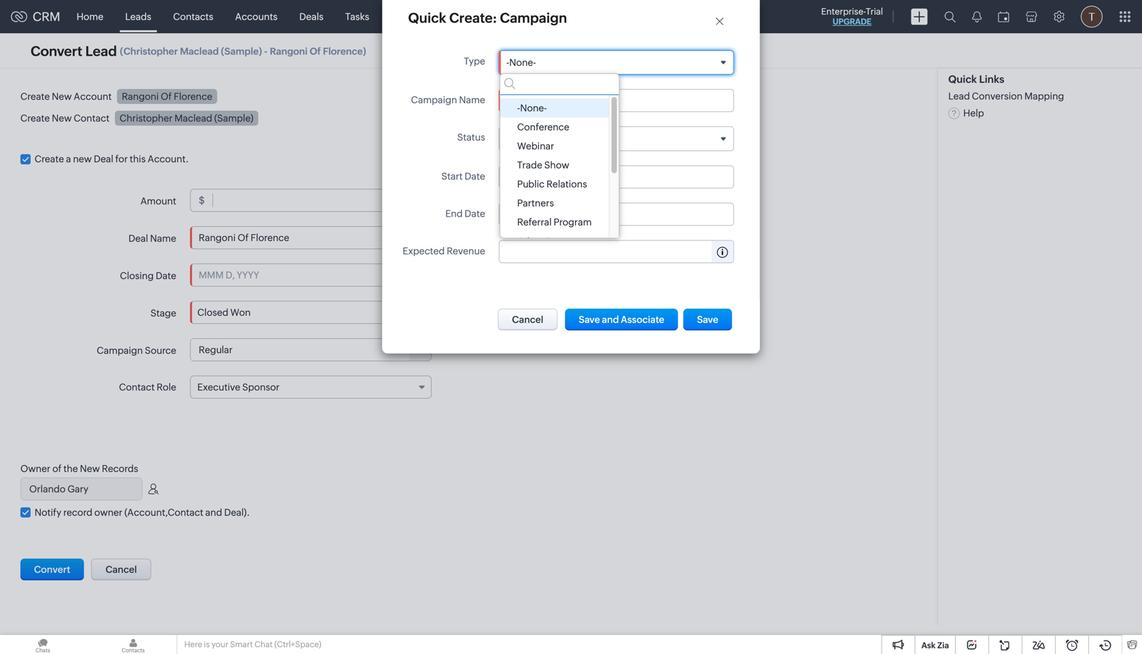 Task type: vqa. For each thing, say whether or not it's contained in the screenshot.
a
yes



Task type: locate. For each thing, give the bounding box(es) containing it.
0 vertical spatial florence
[[323, 46, 363, 57]]

convert
[[31, 43, 82, 59], [34, 565, 70, 576]]

search image
[[945, 11, 956, 22]]

0 vertical spatial mmm d, yyyy
 text field
[[506, 172, 617, 183]]

None search field
[[500, 74, 619, 95]]

account.
[[148, 154, 189, 165]]

end date
[[445, 208, 485, 219]]

0 horizontal spatial contact
[[74, 113, 109, 124]]

create new contact
[[20, 113, 109, 124]]

source
[[145, 345, 176, 356]]

0 horizontal spatial campaign
[[97, 345, 143, 356]]

christopher down leads link
[[123, 46, 178, 57]]

your
[[211, 641, 228, 650]]

deal name
[[129, 233, 176, 244]]

name
[[459, 95, 485, 106], [150, 233, 176, 244]]

mmm d, yyyy
 text field down show
[[506, 172, 617, 183]]

0 vertical spatial name
[[459, 95, 485, 106]]

1 vertical spatial none-
[[520, 103, 547, 114]]

contact down account at the left of the page
[[74, 113, 109, 124]]

-None- field
[[500, 51, 734, 74]]

1 horizontal spatial lead
[[949, 91, 970, 102]]

cancel button
[[91, 559, 151, 581]]

public relations
[[517, 179, 587, 190]]

quick inside quick links lead conversion mapping help
[[949, 73, 977, 85]]

new
[[73, 154, 92, 165]]

1 vertical spatial campaign
[[97, 345, 143, 356]]

- inside convert lead ( christopher maclead (sample) - rangoni of florence )
[[264, 46, 268, 57]]

1 vertical spatial mmm d, yyyy
 text field
[[506, 209, 617, 220]]

create new account
[[20, 91, 112, 102]]

(sample)
[[221, 46, 262, 57], [214, 113, 254, 124]]

zia
[[938, 642, 949, 651]]

smart
[[230, 641, 253, 650]]

create down create new account in the left top of the page
[[20, 113, 50, 124]]

1 vertical spatial contact
[[119, 382, 155, 393]]

1 vertical spatial -
[[506, 57, 509, 68]]

advertisement
[[517, 236, 582, 247]]

create left a
[[35, 154, 64, 165]]

1 vertical spatial convert
[[34, 565, 70, 576]]

contact left role
[[119, 382, 155, 393]]

expected revenue
[[403, 246, 485, 257]]

none- inside tree
[[520, 103, 547, 114]]

0 vertical spatial -none-
[[506, 57, 536, 68]]

-none- inside field
[[506, 57, 536, 68]]

closing
[[120, 270, 154, 281]]

contacts link
[[162, 0, 224, 33]]

program
[[554, 217, 592, 228]]

calls
[[454, 11, 475, 22]]

florence inside convert lead ( christopher maclead (sample) - rangoni of florence )
[[323, 46, 363, 57]]

2 vertical spatial date
[[156, 270, 176, 281]]

1 horizontal spatial quick
[[949, 73, 977, 85]]

None submit
[[684, 309, 732, 331]]

-none- inside tree
[[517, 103, 547, 114]]

new for account
[[52, 91, 72, 102]]

None button
[[498, 309, 558, 331], [565, 309, 678, 331], [498, 309, 558, 331], [565, 309, 678, 331]]

0 vertical spatial campaign
[[411, 95, 457, 106]]

0 vertical spatial of
[[310, 46, 321, 57]]

this
[[130, 154, 146, 165]]

christopher down rangoni of florence on the top of the page
[[120, 113, 173, 124]]

convert down crm
[[31, 43, 82, 59]]

christopher inside convert lead ( christopher maclead (sample) - rangoni of florence )
[[123, 46, 178, 57]]

create for create new contact
[[20, 113, 50, 124]]

mmm d, yyyy
 text field down partners
[[506, 209, 617, 220]]

1 vertical spatial date
[[465, 208, 485, 219]]

0 horizontal spatial name
[[150, 233, 176, 244]]

end
[[445, 208, 463, 219]]

contacts
[[173, 11, 213, 22]]

deal left for
[[94, 154, 113, 165]]

maclead down rangoni of florence on the top of the page
[[175, 113, 212, 124]]

0 vertical spatial quick
[[408, 10, 446, 26]]

0 vertical spatial maclead
[[180, 46, 219, 57]]

None text field
[[191, 227, 431, 249]]

owner
[[94, 508, 122, 518]]

0 vertical spatial rangoni
[[270, 46, 308, 57]]

none- down the reports
[[509, 57, 536, 68]]

mmm d, yyyy
 text field for start date
[[506, 172, 617, 183]]

1 horizontal spatial florence
[[323, 46, 363, 57]]

deal up closing
[[129, 233, 148, 244]]

1 horizontal spatial of
[[310, 46, 321, 57]]

MMM D, YYYY text field
[[191, 265, 431, 286]]

deals link
[[289, 0, 334, 33]]

1 vertical spatial (sample)
[[214, 113, 254, 124]]

trade show
[[517, 160, 570, 171]]

name down amount
[[150, 233, 176, 244]]

0 vertical spatial contact
[[74, 113, 109, 124]]

1 vertical spatial of
[[161, 91, 172, 102]]

- inside field
[[506, 57, 509, 68]]

campaign for campaign source
[[97, 345, 143, 356]]

1 vertical spatial lead
[[949, 91, 970, 102]]

create up create new contact at the left top
[[20, 91, 50, 102]]

maclead down contacts at left top
[[180, 46, 219, 57]]

0 vertical spatial date
[[465, 171, 485, 182]]

none- inside field
[[509, 57, 536, 68]]

1 vertical spatial new
[[52, 113, 72, 124]]

1 vertical spatial -none-
[[517, 103, 547, 114]]

-none- down the reports
[[506, 57, 536, 68]]

1 vertical spatial name
[[150, 233, 176, 244]]

new up create new contact at the left top
[[52, 91, 72, 102]]

1 vertical spatial quick
[[949, 73, 977, 85]]

date for start date
[[465, 171, 485, 182]]

1 mmm d, yyyy
 text field from the top
[[506, 172, 617, 183]]

2 vertical spatial create
[[35, 154, 64, 165]]

2 vertical spatial -
[[517, 103, 520, 114]]

quick left 'links'
[[949, 73, 977, 85]]

reports
[[497, 11, 532, 22]]

lead left (
[[85, 43, 117, 59]]

0 horizontal spatial lead
[[85, 43, 117, 59]]

new right the the
[[80, 464, 100, 475]]

of
[[310, 46, 321, 57], [161, 91, 172, 102]]

0 vertical spatial create
[[20, 91, 50, 102]]

campaign for campaign name
[[411, 95, 457, 106]]

0 vertical spatial deal
[[94, 154, 113, 165]]

date right end
[[465, 208, 485, 219]]

date right start
[[465, 171, 485, 182]]

2 mmm d, yyyy
 text field from the top
[[506, 209, 617, 220]]

the
[[63, 464, 78, 475]]

quick left calls
[[408, 10, 446, 26]]

rangoni right account at the left of the page
[[122, 91, 159, 102]]

0 vertical spatial convert
[[31, 43, 82, 59]]

MMM d, yyyy
 text field
[[506, 172, 617, 183], [506, 209, 617, 220]]

2 horizontal spatial -
[[517, 103, 520, 114]]

-
[[264, 46, 268, 57], [506, 57, 509, 68], [517, 103, 520, 114]]

florence down tasks link
[[323, 46, 363, 57]]

date right closing
[[156, 270, 176, 281]]

tree
[[500, 95, 619, 251]]

name up status
[[459, 95, 485, 106]]

tree containing -none-
[[500, 95, 619, 251]]

calls link
[[443, 0, 486, 33]]

quick for quick links lead conversion mapping help
[[949, 73, 977, 85]]

1 vertical spatial create
[[20, 113, 50, 124]]

of down deals link
[[310, 46, 321, 57]]

conference
[[517, 122, 569, 133]]

christopher maclead (sample)
[[120, 113, 254, 124]]

0 vertical spatial new
[[52, 91, 72, 102]]

-none- up "conference"
[[517, 103, 547, 114]]

none- up "conference"
[[520, 103, 547, 114]]

1 horizontal spatial deal
[[129, 233, 148, 244]]

0 vertical spatial christopher
[[123, 46, 178, 57]]

convert button
[[20, 559, 84, 581]]

convert for convert
[[34, 565, 70, 576]]

lead up help 'link'
[[949, 91, 970, 102]]

mmm d, yyyy
 text field for end date
[[506, 209, 617, 220]]

campaign
[[411, 95, 457, 106], [97, 345, 143, 356]]

-none- for -none- field
[[506, 57, 536, 68]]

notify
[[35, 508, 61, 518]]

convert down "notify"
[[34, 565, 70, 576]]

- for -none- field
[[506, 57, 509, 68]]

0 horizontal spatial quick
[[408, 10, 446, 26]]

enterprise-
[[821, 6, 866, 17]]

date
[[465, 171, 485, 182], [465, 208, 485, 219], [156, 270, 176, 281]]

0 vertical spatial -
[[264, 46, 268, 57]]

0 horizontal spatial rangoni
[[122, 91, 159, 102]]

1 horizontal spatial name
[[459, 95, 485, 106]]

quick create: campaign
[[408, 10, 567, 26]]

1 horizontal spatial campaign
[[411, 95, 457, 106]]

status
[[457, 132, 485, 143]]

lead
[[85, 43, 117, 59], [949, 91, 970, 102]]

show
[[544, 160, 570, 171]]

mapping
[[1025, 91, 1064, 102]]

meetings link
[[380, 0, 443, 33]]

1 vertical spatial rangoni
[[122, 91, 159, 102]]

help link
[[949, 108, 984, 119]]

signals image
[[972, 11, 982, 22]]

rangoni down deals link
[[270, 46, 308, 57]]

start date
[[441, 171, 485, 182]]

convert inside button
[[34, 565, 70, 576]]

0 vertical spatial (sample)
[[221, 46, 262, 57]]

of up christopher maclead (sample)
[[161, 91, 172, 102]]

- down accounts
[[264, 46, 268, 57]]

0 horizontal spatial -
[[264, 46, 268, 57]]

search element
[[936, 0, 964, 33]]

campaign source
[[97, 345, 176, 356]]

contacts image
[[90, 636, 176, 655]]

help
[[964, 108, 984, 119]]

1 horizontal spatial -
[[506, 57, 509, 68]]

florence up christopher maclead (sample)
[[174, 91, 212, 102]]

0 horizontal spatial florence
[[174, 91, 212, 102]]

- up "conference"
[[517, 103, 520, 114]]

-none-
[[506, 57, 536, 68], [517, 103, 547, 114]]

- right type
[[506, 57, 509, 68]]

0 vertical spatial none-
[[509, 57, 536, 68]]

webinar
[[517, 141, 554, 152]]

contact
[[74, 113, 109, 124], [119, 382, 155, 393]]

- inside tree
[[517, 103, 520, 114]]

stage
[[151, 308, 176, 319]]

None text field
[[506, 95, 727, 106], [213, 190, 409, 212], [21, 479, 142, 501], [506, 95, 727, 106], [213, 190, 409, 212], [21, 479, 142, 501]]

quick
[[408, 10, 446, 26], [949, 73, 977, 85]]

new down create new account in the left top of the page
[[52, 113, 72, 124]]

1 horizontal spatial rangoni
[[270, 46, 308, 57]]



Task type: describe. For each thing, give the bounding box(es) containing it.
owner of the new records
[[20, 464, 138, 475]]

chats image
[[0, 636, 86, 655]]

notify record owner (account,contact and deal).
[[35, 508, 250, 518]]

upgrade
[[833, 17, 872, 26]]

accounts
[[235, 11, 278, 22]]

name for deal name
[[150, 233, 176, 244]]

create for create new account
[[20, 91, 50, 102]]

1 vertical spatial christopher
[[120, 113, 173, 124]]

links
[[979, 73, 1005, 85]]

public
[[517, 179, 545, 190]]

conversion
[[972, 91, 1023, 102]]

meetings
[[391, 11, 432, 22]]

create a new deal for this account.
[[35, 154, 189, 165]]

analytics
[[554, 11, 594, 22]]

create for create a new deal for this account.
[[35, 154, 64, 165]]

cancel
[[106, 565, 137, 576]]

leads link
[[114, 0, 162, 33]]

here
[[184, 641, 202, 650]]

create menu element
[[903, 0, 936, 33]]

0 horizontal spatial deal
[[94, 154, 113, 165]]

create menu image
[[911, 8, 928, 25]]

record
[[63, 508, 92, 518]]

1 vertical spatial florence
[[174, 91, 212, 102]]

1 horizontal spatial contact
[[119, 382, 155, 393]]

contact role
[[119, 382, 176, 393]]

logo image
[[11, 11, 27, 22]]

closing date
[[120, 270, 176, 281]]

and
[[205, 508, 222, 518]]

enterprise-trial upgrade
[[821, 6, 883, 26]]

quick for quick create: campaign
[[408, 10, 446, 26]]

account
[[74, 91, 112, 102]]

2 vertical spatial new
[[80, 464, 100, 475]]

here is your smart chat (ctrl+space)
[[184, 641, 321, 650]]

revenue
[[447, 246, 485, 257]]

role
[[157, 382, 176, 393]]

none- for tree containing -none-
[[520, 103, 547, 114]]

campaign name
[[411, 95, 485, 106]]

date for end date
[[465, 208, 485, 219]]

trial
[[866, 6, 883, 17]]

tasks link
[[334, 0, 380, 33]]

tasks
[[345, 11, 369, 22]]

lead inside quick links lead conversion mapping help
[[949, 91, 970, 102]]

create: campaign
[[449, 10, 567, 26]]

of
[[52, 464, 62, 475]]

crm link
[[11, 10, 60, 24]]

1 vertical spatial deal
[[129, 233, 148, 244]]

convert lead ( christopher maclead (sample) - rangoni of florence )
[[31, 43, 366, 59]]

home
[[77, 11, 103, 22]]

(
[[120, 46, 123, 57]]

home link
[[66, 0, 114, 33]]

)
[[363, 46, 366, 57]]

rangoni inside convert lead ( christopher maclead (sample) - rangoni of florence )
[[270, 46, 308, 57]]

chat
[[255, 641, 273, 650]]

maclead inside convert lead ( christopher maclead (sample) - rangoni of florence )
[[180, 46, 219, 57]]

accounts link
[[224, 0, 289, 33]]

1 vertical spatial maclead
[[175, 113, 212, 124]]

0 vertical spatial lead
[[85, 43, 117, 59]]

expected
[[403, 246, 445, 257]]

deals
[[299, 11, 324, 22]]

is
[[204, 641, 210, 650]]

of inside convert lead ( christopher maclead (sample) - rangoni of florence )
[[310, 46, 321, 57]]

a
[[66, 154, 71, 165]]

(sample) inside convert lead ( christopher maclead (sample) - rangoni of florence )
[[221, 46, 262, 57]]

convert for convert lead ( christopher maclead (sample) - rangoni of florence )
[[31, 43, 82, 59]]

amount
[[140, 196, 176, 207]]

none- for -none- field
[[509, 57, 536, 68]]

ask
[[922, 642, 936, 651]]

(account,contact
[[124, 508, 203, 518]]

$
[[199, 195, 205, 206]]

referral
[[517, 217, 552, 228]]

partners
[[517, 198, 554, 209]]

lead conversion mapping link
[[949, 91, 1064, 102]]

- for tree containing -none-
[[517, 103, 520, 114]]

(ctrl+space)
[[274, 641, 321, 650]]

quick links lead conversion mapping help
[[949, 73, 1064, 119]]

rangoni of florence
[[122, 91, 212, 102]]

signals element
[[964, 0, 990, 33]]

date for closing date
[[156, 270, 176, 281]]

name for campaign name
[[459, 95, 485, 106]]

calendar image
[[998, 11, 1010, 22]]

0 horizontal spatial of
[[161, 91, 172, 102]]

referral program
[[517, 217, 592, 228]]

deal).
[[224, 508, 250, 518]]

trade
[[517, 160, 542, 171]]

analytics link
[[543, 0, 605, 33]]

for
[[115, 154, 128, 165]]

new for contact
[[52, 113, 72, 124]]

type
[[464, 56, 485, 67]]

crm
[[33, 10, 60, 24]]

leads
[[125, 11, 151, 22]]

records
[[102, 464, 138, 475]]

relations
[[547, 179, 587, 190]]

-none- for tree containing -none-
[[517, 103, 547, 114]]

start
[[441, 171, 463, 182]]

reports link
[[486, 0, 543, 33]]

ask zia
[[922, 642, 949, 651]]



